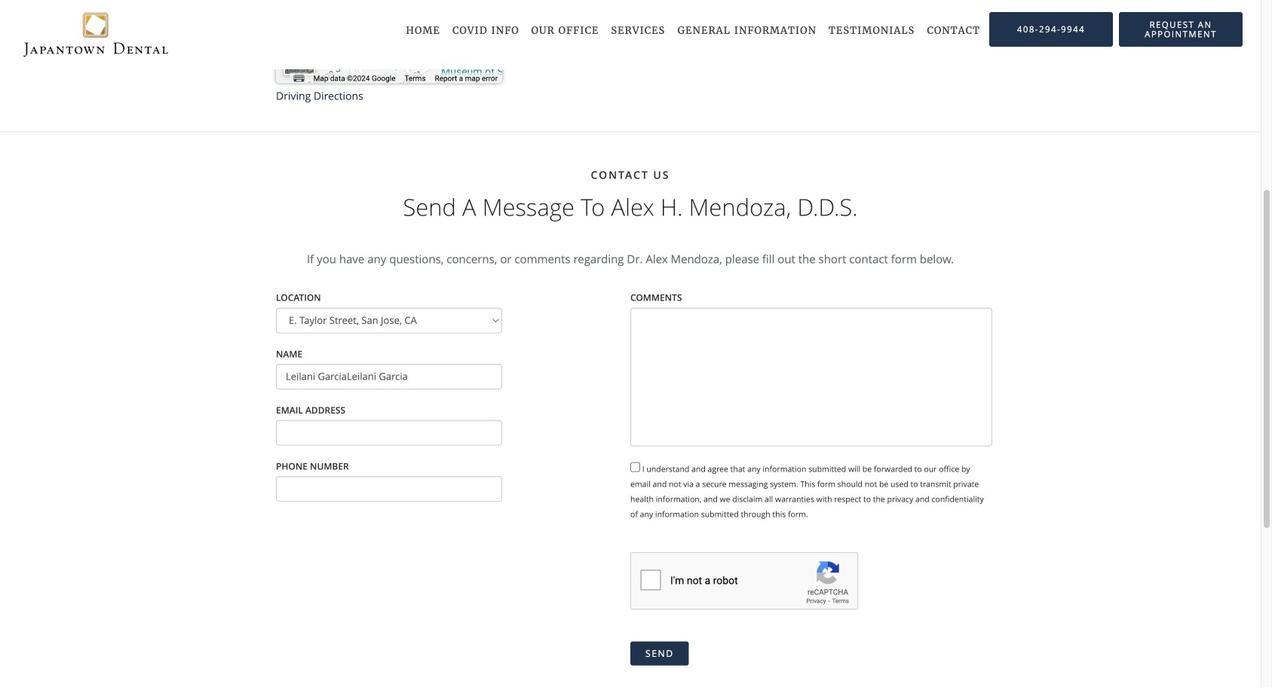 Task type: locate. For each thing, give the bounding box(es) containing it.
None email field
[[276, 420, 502, 446]]

None checkbox
[[631, 463, 640, 472]]

None text field
[[276, 364, 502, 390]]

None text field
[[631, 308, 993, 447]]

None telephone field
[[276, 477, 502, 502]]



Task type: vqa. For each thing, say whether or not it's contained in the screenshot.
OPTION
yes



Task type: describe. For each thing, give the bounding box(es) containing it.
practice logo image
[[23, 8, 168, 62]]



